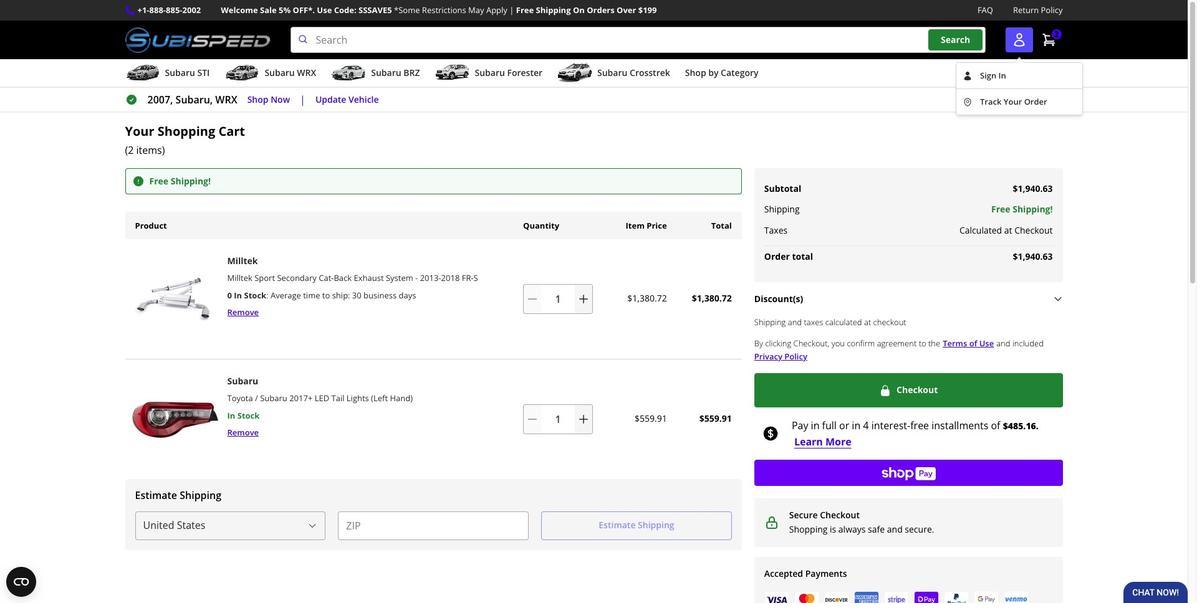 Task type: vqa. For each thing, say whether or not it's contained in the screenshot.
Accepted Payments
yes



Task type: locate. For each thing, give the bounding box(es) containing it.
888-
[[149, 4, 166, 16]]

(left
[[371, 393, 388, 404]]

2 horizontal spatial free
[[991, 203, 1010, 215]]

in right sign
[[999, 70, 1006, 81]]

$1,940.63 for order total
[[1013, 251, 1053, 263]]

time
[[303, 290, 320, 301]]

return
[[1013, 4, 1039, 16]]

| right apply
[[510, 4, 514, 16]]

estimate shipping
[[135, 489, 221, 502]]

remove down 0
[[227, 307, 259, 318]]

to right the time
[[322, 290, 330, 301]]

calculated
[[960, 224, 1002, 236]]

of left $485.16
[[991, 419, 1000, 433]]

welcome sale 5% off*. use code: sssave5
[[221, 4, 392, 16]]

shop now link
[[247, 93, 290, 107]]

use right off*.
[[317, 4, 332, 16]]

search
[[941, 34, 970, 46]]

payments
[[805, 568, 847, 580]]

shopping down "secure"
[[789, 524, 828, 536]]

remove inside the subaru toyota / subaru 2017+ led tail lights (left hand) in stock remove
[[227, 427, 259, 438]]

2002
[[182, 4, 201, 16]]

pay
[[792, 419, 808, 433]]

2 vertical spatial and
[[887, 524, 903, 536]]

your
[[1004, 96, 1022, 107], [125, 123, 154, 140]]

open widget image
[[6, 567, 36, 597]]

1 vertical spatial free
[[149, 175, 168, 187]]

milltek milltek sport secondary cat-back exhaust system - 2013-2018 fr-s 0 in stock : average time to ship: 30 business days remove
[[227, 255, 478, 318]]

your inside dialog
[[1004, 96, 1022, 107]]

1 vertical spatial |
[[300, 93, 305, 107]]

wrx up update
[[297, 67, 316, 79]]

and
[[788, 317, 802, 328], [997, 338, 1010, 349], [887, 524, 903, 536]]

0 vertical spatial milltek
[[227, 255, 258, 267]]

(2
[[125, 143, 134, 157]]

or
[[839, 419, 849, 433]]

0 horizontal spatial |
[[300, 93, 305, 107]]

and right safe
[[887, 524, 903, 536]]

policy down checkout,
[[785, 351, 807, 362]]

stripe image
[[884, 592, 909, 604]]

shopping down 2007, subaru, wrx
[[158, 123, 215, 140]]

0 vertical spatial shopping
[[158, 123, 215, 140]]

cat-
[[319, 273, 334, 284]]

1 vertical spatial order
[[764, 251, 790, 263]]

total
[[792, 251, 813, 263]]

1 horizontal spatial $1,380.72
[[692, 293, 732, 304]]

free
[[910, 419, 929, 433]]

checkout up free
[[897, 384, 938, 396]]

shipping! up calculated at checkout
[[1013, 203, 1053, 215]]

of right terms
[[969, 338, 977, 349]]

free shipping! up calculated at checkout
[[991, 203, 1053, 215]]

0 horizontal spatial your
[[125, 123, 154, 140]]

of for terms
[[969, 338, 977, 349]]

s
[[474, 273, 478, 284]]

free down items)
[[149, 175, 168, 187]]

shop by category button
[[685, 62, 759, 87]]

$1,940.63 up calculated at checkout
[[1013, 182, 1053, 194]]

1 vertical spatial wrx
[[215, 93, 237, 107]]

amex image
[[854, 592, 879, 604]]

0 horizontal spatial to
[[322, 290, 330, 301]]

$1,940.63 down calculated at checkout
[[1013, 251, 1053, 263]]

1 horizontal spatial policy
[[1041, 4, 1063, 16]]

shop left now
[[247, 93, 268, 105]]

0 vertical spatial remove
[[227, 307, 259, 318]]

free shipping! down your shopping cart (2 items)
[[149, 175, 211, 187]]

1 horizontal spatial |
[[510, 4, 514, 16]]

subaru left brz
[[371, 67, 401, 79]]

2 remove button from the top
[[227, 426, 259, 439]]

may
[[468, 4, 484, 16]]

in left full
[[811, 419, 820, 433]]

system
[[386, 273, 413, 284]]

a subaru crosstrek thumbnail image image
[[557, 64, 592, 82]]

subaru for subaru sti
[[165, 67, 195, 79]]

1 remove from the top
[[227, 307, 259, 318]]

shopping
[[158, 123, 215, 140], [789, 524, 828, 536]]

subaru for subaru brz
[[371, 67, 401, 79]]

1 vertical spatial shipping!
[[1013, 203, 1053, 215]]

shipping
[[536, 4, 571, 16], [764, 203, 800, 215], [754, 317, 786, 328], [180, 489, 221, 502]]

stock inside the subaru toyota / subaru 2017+ led tail lights (left hand) in stock remove
[[237, 410, 260, 421]]

free right apply
[[516, 4, 534, 16]]

a subaru wrx thumbnail image image
[[225, 64, 260, 82]]

remove button down toyota
[[227, 426, 259, 439]]

in right 0
[[234, 290, 242, 301]]

shop
[[685, 67, 706, 79], [247, 93, 268, 105]]

checkout right the calculated
[[1015, 224, 1053, 236]]

1 vertical spatial remove button
[[227, 426, 259, 439]]

1 vertical spatial milltek
[[227, 273, 252, 284]]

1 horizontal spatial to
[[919, 338, 926, 349]]

1 vertical spatial use
[[979, 338, 994, 349]]

in inside milltek milltek sport secondary cat-back exhaust system - 2013-2018 fr-s 0 in stock : average time to ship: 30 business days remove
[[234, 290, 242, 301]]

1 horizontal spatial your
[[1004, 96, 1022, 107]]

mastercard image
[[794, 592, 819, 604]]

1 vertical spatial at
[[864, 317, 871, 328]]

1 vertical spatial in
[[234, 290, 242, 301]]

orders
[[587, 4, 615, 16]]

milltek
[[227, 255, 258, 267], [227, 273, 252, 284]]

over
[[617, 4, 636, 16]]

1 horizontal spatial of
[[991, 419, 1000, 433]]

order left total
[[764, 251, 790, 263]]

0 horizontal spatial shop
[[247, 93, 268, 105]]

subaru left forester
[[475, 67, 505, 79]]

0 horizontal spatial in
[[811, 419, 820, 433]]

shop left the "by"
[[685, 67, 706, 79]]

1 horizontal spatial order
[[1024, 96, 1047, 107]]

decrement image
[[526, 293, 539, 305]]

$559.91
[[635, 413, 667, 425], [699, 413, 732, 425]]

1 horizontal spatial shop
[[685, 67, 706, 79]]

shoppay image
[[914, 591, 939, 604]]

free
[[516, 4, 534, 16], [149, 175, 168, 187], [991, 203, 1010, 215]]

1 $1,380.72 from the left
[[627, 293, 667, 304]]

1 horizontal spatial checkout
[[897, 384, 938, 396]]

sale
[[260, 4, 277, 16]]

taxes
[[764, 224, 788, 236]]

order
[[1024, 96, 1047, 107], [764, 251, 790, 263]]

your inside your shopping cart (2 items)
[[125, 123, 154, 140]]

shipping! down your shopping cart (2 items)
[[171, 175, 211, 187]]

decrement image
[[526, 413, 539, 426]]

1 vertical spatial to
[[919, 338, 926, 349]]

$199
[[638, 4, 657, 16]]

your up (2
[[125, 123, 154, 140]]

and inside secure checkout shopping is always safe and secure.
[[887, 524, 903, 536]]

a subaru forester thumbnail image image
[[435, 64, 470, 82]]

1 vertical spatial your
[[125, 123, 154, 140]]

now
[[271, 93, 290, 105]]

use right terms
[[979, 338, 994, 349]]

search button
[[928, 30, 983, 50]]

1 vertical spatial stock
[[237, 410, 260, 421]]

dialog
[[956, 55, 1083, 116]]

search input field
[[290, 27, 985, 53]]

restrictions
[[422, 4, 466, 16]]

0 vertical spatial stock
[[244, 290, 266, 301]]

items)
[[136, 143, 165, 157]]

free up calculated at checkout
[[991, 203, 1010, 215]]

shipping down subtotal
[[764, 203, 800, 215]]

and left taxes
[[788, 317, 802, 328]]

0 vertical spatial $1,940.63
[[1013, 182, 1053, 194]]

1 vertical spatial checkout
[[897, 384, 938, 396]]

crosstrek
[[630, 67, 670, 79]]

a subaru sti thumbnail image image
[[125, 64, 160, 82]]

policy up 2
[[1041, 4, 1063, 16]]

track your order link
[[956, 89, 1082, 115]]

your right track
[[1004, 96, 1022, 107]]

.
[[1036, 420, 1039, 432]]

lights
[[347, 393, 369, 404]]

2017+
[[289, 393, 313, 404]]

order down sign in link
[[1024, 96, 1047, 107]]

at right the calculated
[[1004, 224, 1012, 236]]

0 vertical spatial shipping!
[[171, 175, 211, 187]]

to inside milltek milltek sport secondary cat-back exhaust system - 2013-2018 fr-s 0 in stock : average time to ship: 30 business days remove
[[322, 290, 330, 301]]

vehicle
[[349, 93, 379, 105]]

shipping up clicking
[[754, 317, 786, 328]]

wrx down a subaru wrx thumbnail image
[[215, 93, 237, 107]]

1 in from the left
[[811, 419, 820, 433]]

2 $1,940.63 from the top
[[1013, 251, 1053, 263]]

at up confirm at right bottom
[[864, 317, 871, 328]]

None number field
[[523, 284, 593, 314], [523, 404, 593, 434], [523, 284, 593, 314], [523, 404, 593, 434]]

0 vertical spatial of
[[969, 338, 977, 349]]

0 horizontal spatial policy
[[785, 351, 807, 362]]

checkout up "is"
[[820, 509, 860, 521]]

0 vertical spatial free shipping!
[[149, 175, 211, 187]]

use
[[317, 4, 332, 16], [979, 338, 994, 349]]

hand)
[[390, 393, 413, 404]]

order total
[[764, 251, 813, 263]]

2 horizontal spatial and
[[997, 338, 1010, 349]]

of inside by clicking checkout, you confirm agreement to the terms of use and included privacy policy
[[969, 338, 977, 349]]

subaru inside dropdown button
[[371, 67, 401, 79]]

shopping inside your shopping cart (2 items)
[[158, 123, 215, 140]]

of inside pay in full or in 4 interest-free installments of $485.16 . learn more
[[991, 419, 1000, 433]]

1 vertical spatial shopping
[[789, 524, 828, 536]]

2 $1,380.72 from the left
[[692, 293, 732, 304]]

1 horizontal spatial at
[[1004, 224, 1012, 236]]

1 vertical spatial and
[[997, 338, 1010, 349]]

discover image
[[824, 592, 849, 604]]

1 vertical spatial shop
[[247, 93, 268, 105]]

1 vertical spatial free shipping!
[[991, 203, 1053, 215]]

1 milltek from the top
[[227, 255, 258, 267]]

in left 4
[[852, 419, 861, 433]]

shipping up country select button
[[180, 489, 221, 502]]

subaru left sti
[[165, 67, 195, 79]]

in
[[999, 70, 1006, 81], [234, 290, 242, 301], [227, 410, 235, 421]]

1 vertical spatial of
[[991, 419, 1000, 433]]

1 horizontal spatial use
[[979, 338, 994, 349]]

$1,940.63
[[1013, 182, 1053, 194], [1013, 251, 1053, 263]]

led
[[315, 393, 329, 404]]

| right now
[[300, 93, 305, 107]]

0 horizontal spatial $1,380.72
[[627, 293, 667, 304]]

subaru up now
[[265, 67, 295, 79]]

shop for shop by category
[[685, 67, 706, 79]]

stock down sport on the left top
[[244, 290, 266, 301]]

subaru left crosstrek
[[597, 67, 628, 79]]

milltek up sport on the left top
[[227, 255, 258, 267]]

2 vertical spatial in
[[227, 410, 235, 421]]

0 vertical spatial shop
[[685, 67, 706, 79]]

in
[[811, 419, 820, 433], [852, 419, 861, 433]]

stock down / at the left of page
[[237, 410, 260, 421]]

to left the at right bottom
[[919, 338, 926, 349]]

cart
[[218, 123, 245, 140]]

0 horizontal spatial $559.91
[[635, 413, 667, 425]]

category
[[721, 67, 759, 79]]

estimate shipping button
[[135, 489, 732, 502]]

2007, subaru, wrx
[[147, 93, 237, 107]]

on
[[573, 4, 585, 16]]

1 horizontal spatial in
[[852, 419, 861, 433]]

subaru crosstrek
[[597, 67, 670, 79]]

-
[[415, 273, 418, 284]]

and inside by clicking checkout, you confirm agreement to the terms of use and included privacy policy
[[997, 338, 1010, 349]]

update vehicle
[[315, 93, 379, 105]]

1 vertical spatial $1,940.63
[[1013, 251, 1053, 263]]

1 $1,940.63 from the top
[[1013, 182, 1053, 194]]

1 horizontal spatial $559.91
[[699, 413, 732, 425]]

remove button
[[227, 306, 259, 318], [227, 426, 259, 439]]

1 horizontal spatial and
[[887, 524, 903, 536]]

1 horizontal spatial free
[[516, 4, 534, 16]]

0 horizontal spatial free shipping!
[[149, 175, 211, 187]]

1 horizontal spatial shopping
[[789, 524, 828, 536]]

0 vertical spatial free
[[516, 4, 534, 16]]

subaru sti
[[165, 67, 210, 79]]

2 horizontal spatial checkout
[[1015, 224, 1053, 236]]

0 vertical spatial and
[[788, 317, 802, 328]]

0 horizontal spatial shopping
[[158, 123, 215, 140]]

remove
[[227, 307, 259, 318], [227, 427, 259, 438]]

Zip text field
[[338, 512, 529, 540]]

and left included
[[997, 338, 1010, 349]]

0 vertical spatial wrx
[[297, 67, 316, 79]]

checkout
[[1015, 224, 1053, 236], [897, 384, 938, 396], [820, 509, 860, 521]]

2 remove from the top
[[227, 427, 259, 438]]

1 remove button from the top
[[227, 306, 259, 318]]

increment image
[[577, 293, 590, 305]]

included
[[1013, 338, 1044, 349]]

0 horizontal spatial of
[[969, 338, 977, 349]]

2 vertical spatial checkout
[[820, 509, 860, 521]]

wrx
[[297, 67, 316, 79], [215, 93, 237, 107]]

agreement
[[877, 338, 917, 349]]

4
[[863, 419, 869, 433]]

in down toyota
[[227, 410, 235, 421]]

0 vertical spatial to
[[322, 290, 330, 301]]

shop for shop now
[[247, 93, 268, 105]]

0 vertical spatial use
[[317, 4, 332, 16]]

shop inside dropdown button
[[685, 67, 706, 79]]

back
[[334, 273, 352, 284]]

1 vertical spatial remove
[[227, 427, 259, 438]]

0 vertical spatial your
[[1004, 96, 1022, 107]]

0 horizontal spatial checkout
[[820, 509, 860, 521]]

2 milltek from the top
[[227, 273, 252, 284]]

0 horizontal spatial shipping!
[[171, 175, 211, 187]]

remove button down 0
[[227, 306, 259, 318]]

0 vertical spatial |
[[510, 4, 514, 16]]

2 in from the left
[[852, 419, 861, 433]]

subaru for subaru wrx
[[265, 67, 295, 79]]

subaru forester button
[[435, 62, 542, 87]]

buy with shop pay image
[[881, 466, 936, 481]]

0 horizontal spatial free
[[149, 175, 168, 187]]

0 horizontal spatial at
[[864, 317, 871, 328]]

total
[[711, 220, 732, 231]]

of for installments
[[991, 419, 1000, 433]]

dialog containing sign in
[[956, 55, 1083, 116]]

calculated at checkout
[[960, 224, 1053, 236]]

0 vertical spatial remove button
[[227, 306, 259, 318]]

milltek up 0
[[227, 273, 252, 284]]

remove down toyota
[[227, 427, 259, 438]]

0 vertical spatial order
[[1024, 96, 1047, 107]]

1 vertical spatial policy
[[785, 351, 807, 362]]

1 horizontal spatial wrx
[[297, 67, 316, 79]]



Task type: describe. For each thing, give the bounding box(es) containing it.
$1,940.63 for subtotal
[[1013, 182, 1053, 194]]

subaru right / at the left of page
[[260, 393, 287, 404]]

paypal image
[[944, 591, 969, 604]]

2013-
[[420, 273, 441, 284]]

Country Select button
[[135, 512, 326, 540]]

subaru toyota / subaru 2017+ led tail lights (left hand) in stock remove
[[227, 375, 413, 438]]

learn
[[794, 435, 823, 449]]

*some restrictions may apply | free shipping on orders over $199
[[394, 4, 657, 16]]

ship:
[[332, 290, 350, 301]]

:
[[266, 290, 268, 301]]

privacy policy link
[[754, 350, 807, 364]]

terms
[[943, 338, 967, 349]]

secure.
[[905, 524, 934, 536]]

subaru brz
[[371, 67, 420, 79]]

policy inside by clicking checkout, you confirm agreement to the terms of use and included privacy policy
[[785, 351, 807, 362]]

+1-888-885-2002
[[137, 4, 201, 16]]

shop by category
[[685, 67, 759, 79]]

to inside by clicking checkout, you confirm agreement to the terms of use and included privacy policy
[[919, 338, 926, 349]]

off*.
[[293, 4, 315, 16]]

visa image
[[764, 592, 789, 604]]

return policy
[[1013, 4, 1063, 16]]

use inside by clicking checkout, you confirm agreement to the terms of use and included privacy policy
[[979, 338, 994, 349]]

taxes
[[804, 317, 823, 328]]

accepted
[[764, 568, 803, 580]]

learn more link
[[792, 435, 852, 449]]

0 horizontal spatial and
[[788, 317, 802, 328]]

update
[[315, 93, 346, 105]]

checkout,
[[793, 338, 830, 349]]

2 button
[[1035, 28, 1063, 52]]

by clicking checkout, you confirm agreement to the terms of use and included privacy policy
[[754, 338, 1044, 362]]

subispeed logo image
[[125, 27, 270, 53]]

2018
[[441, 273, 460, 284]]

stock inside milltek milltek sport secondary cat-back exhaust system - 2013-2018 fr-s 0 in stock : average time to ship: 30 business days remove
[[244, 290, 266, 301]]

average
[[271, 290, 301, 301]]

+1-
[[137, 4, 149, 16]]

remove inside milltek milltek sport secondary cat-back exhaust system - 2013-2018 fr-s 0 in stock : average time to ship: 30 business days remove
[[227, 307, 259, 318]]

by
[[754, 338, 763, 349]]

0 vertical spatial in
[[999, 70, 1006, 81]]

0 vertical spatial at
[[1004, 224, 1012, 236]]

sign in
[[980, 70, 1006, 81]]

faq
[[978, 4, 993, 16]]

you
[[832, 338, 845, 349]]

milltek sport secondary cat-back exhaust system - 2013-2018 fr-s link
[[227, 273, 478, 284]]

2 $559.91 from the left
[[699, 413, 732, 425]]

full
[[822, 419, 837, 433]]

terms of use link
[[943, 337, 994, 350]]

checkout inside checkout button
[[897, 384, 938, 396]]

885-
[[166, 4, 182, 16]]

googlepay image
[[974, 591, 999, 604]]

welcome
[[221, 4, 258, 16]]

brz
[[404, 67, 420, 79]]

secure checkout shopping is always safe and secure.
[[789, 509, 934, 536]]

by
[[708, 67, 719, 79]]

wrx inside dropdown button
[[297, 67, 316, 79]]

sti
[[197, 67, 210, 79]]

1 $559.91 from the left
[[635, 413, 667, 425]]

0 vertical spatial policy
[[1041, 4, 1063, 16]]

subaru for subaru crosstrek
[[597, 67, 628, 79]]

subaru,
[[176, 93, 213, 107]]

1 horizontal spatial free shipping!
[[991, 203, 1053, 215]]

your shopping cart (2 items)
[[125, 123, 245, 157]]

0 horizontal spatial use
[[317, 4, 332, 16]]

apply
[[486, 4, 507, 16]]

button image
[[1012, 33, 1027, 47]]

toyota
[[227, 393, 253, 404]]

sub84912ca190 toyota / subaru 2017+ led tail lights (left hand), image
[[130, 375, 220, 464]]

subaru wrx
[[265, 67, 316, 79]]

sign
[[980, 70, 997, 81]]

in inside the subaru toyota / subaru 2017+ led tail lights (left hand) in stock remove
[[227, 410, 235, 421]]

0 vertical spatial checkout
[[1015, 224, 1053, 236]]

checkout link
[[754, 374, 1063, 408]]

subaru forester
[[475, 67, 542, 79]]

faq link
[[978, 4, 993, 17]]

shipping and taxes calculated at checkout
[[754, 317, 906, 328]]

checkout button
[[754, 374, 1063, 408]]

country select image
[[308, 521, 318, 531]]

1 horizontal spatial shipping!
[[1013, 203, 1053, 215]]

subaru crosstrek button
[[557, 62, 670, 87]]

shipping left on
[[536, 4, 571, 16]]

secure
[[789, 509, 818, 521]]

subaru up toyota
[[227, 375, 258, 387]]

exhaust
[[354, 273, 384, 284]]

increment image
[[577, 413, 590, 426]]

venmo image
[[1004, 591, 1029, 604]]

2007,
[[147, 93, 173, 107]]

accepted payments
[[764, 568, 847, 580]]

discount(s) button
[[754, 292, 1063, 306]]

return policy link
[[1013, 4, 1063, 17]]

shopping inside secure checkout shopping is always safe and secure.
[[789, 524, 828, 536]]

remove button for subaru
[[227, 426, 259, 439]]

calculated
[[825, 317, 862, 328]]

subaru wrx button
[[225, 62, 316, 87]]

always
[[839, 524, 866, 536]]

0
[[227, 290, 232, 301]]

+1-888-885-2002 link
[[137, 4, 201, 17]]

safe
[[868, 524, 885, 536]]

remove button for milltek
[[227, 306, 259, 318]]

2 vertical spatial free
[[991, 203, 1010, 215]]

days
[[399, 290, 416, 301]]

a subaru brz thumbnail image image
[[331, 64, 366, 82]]

shop now
[[247, 93, 290, 105]]

0 horizontal spatial order
[[764, 251, 790, 263]]

confirm
[[847, 338, 875, 349]]

installments
[[932, 419, 988, 433]]

sku: ssxsb037,,milltek 2.50 inch secondary catback exhaust system resonated with brushed titanium dual gt115 style tips, image
[[130, 254, 220, 344]]

update vehicle button
[[315, 93, 379, 107]]

checkout inside secure checkout shopping is always safe and secure.
[[820, 509, 860, 521]]

fr-
[[462, 273, 474, 284]]

0 horizontal spatial wrx
[[215, 93, 237, 107]]

subaru for subaru forester
[[475, 67, 505, 79]]



